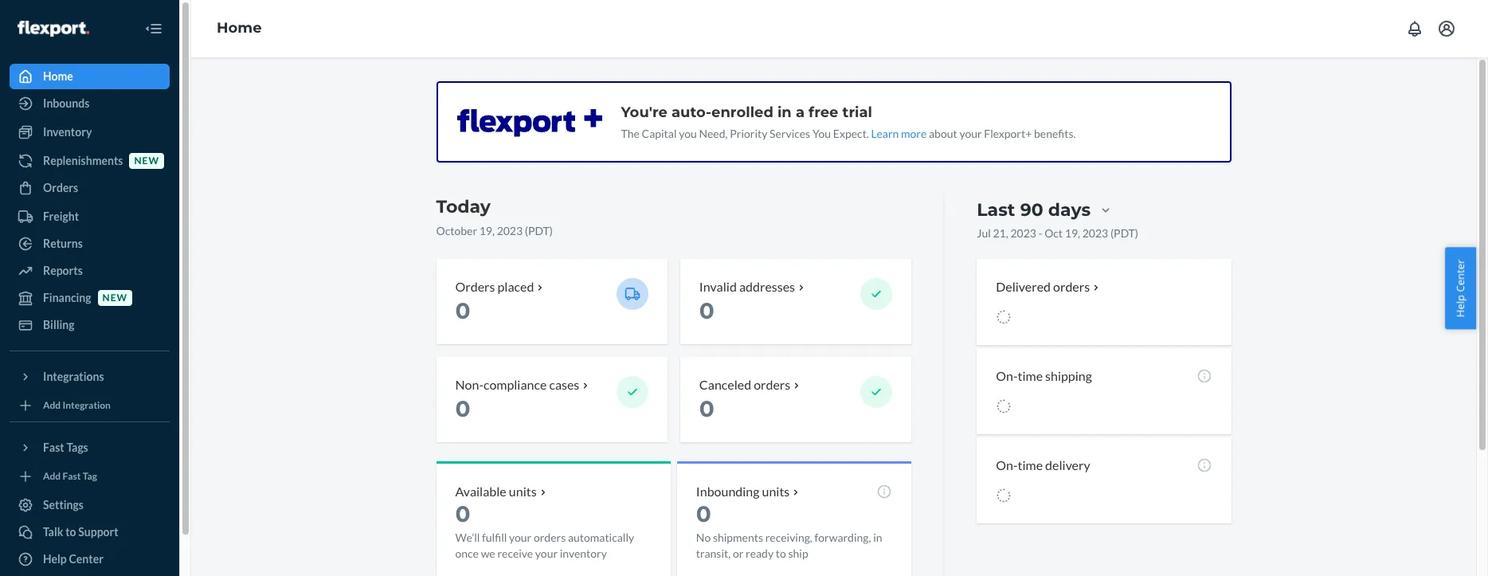 Task type: vqa. For each thing, say whether or not it's contained in the screenshot.
Add Fast Tag link
yes



Task type: locate. For each thing, give the bounding box(es) containing it.
orders up freight
[[43, 181, 78, 194]]

0 horizontal spatial 2023
[[497, 224, 523, 238]]

time for shipping
[[1018, 368, 1043, 383]]

fast tags button
[[10, 435, 170, 461]]

0 vertical spatial help
[[1454, 295, 1469, 317]]

returns link
[[10, 231, 170, 257]]

0 vertical spatial orders
[[1054, 279, 1091, 294]]

on-
[[997, 368, 1018, 383], [997, 457, 1018, 472]]

days
[[1049, 199, 1091, 221]]

1 horizontal spatial help center
[[1454, 259, 1469, 317]]

1 horizontal spatial center
[[1454, 259, 1469, 292]]

1 horizontal spatial orders
[[456, 279, 495, 294]]

new
[[134, 155, 159, 167], [102, 292, 128, 304]]

pdt right the oct
[[1114, 226, 1136, 240]]

orders
[[1054, 279, 1091, 294], [754, 377, 791, 392], [534, 530, 566, 544]]

add inside add integration link
[[43, 400, 61, 412]]

1 vertical spatial add
[[43, 471, 61, 483]]

time
[[1018, 368, 1043, 383], [1018, 457, 1043, 472]]

settings link
[[10, 493, 170, 518]]

orders
[[43, 181, 78, 194], [456, 279, 495, 294]]

orders right "delivered"
[[1054, 279, 1091, 294]]

pdt
[[528, 224, 550, 238], [1114, 226, 1136, 240]]

to left ship
[[776, 546, 787, 560]]

1 on- from the top
[[997, 368, 1018, 383]]

orders up inventory
[[534, 530, 566, 544]]

1 horizontal spatial in
[[874, 530, 883, 544]]

1 horizontal spatial pdt
[[1114, 226, 1136, 240]]

1 vertical spatial orders
[[456, 279, 495, 294]]

2 vertical spatial orders
[[534, 530, 566, 544]]

time left delivery on the bottom right of page
[[1018, 457, 1043, 472]]

on- for on-time delivery
[[997, 457, 1018, 472]]

0 up no
[[697, 500, 712, 527]]

90
[[1021, 199, 1044, 221]]

to right talk
[[65, 525, 76, 539]]

2023 down days
[[1083, 226, 1109, 240]]

0 horizontal spatial in
[[778, 104, 792, 121]]

talk
[[43, 525, 63, 539]]

inbounding
[[697, 484, 760, 499]]

support
[[78, 525, 118, 539]]

fast left tag
[[63, 471, 81, 483]]

0 down invalid
[[700, 297, 715, 324]]

0 vertical spatial on-
[[997, 368, 1018, 383]]

0 horizontal spatial )
[[550, 224, 553, 238]]

0 vertical spatial help center
[[1454, 259, 1469, 317]]

0 vertical spatial center
[[1454, 259, 1469, 292]]

add up settings
[[43, 471, 61, 483]]

new up orders link
[[134, 155, 159, 167]]

fast tags
[[43, 441, 88, 454]]

inventory link
[[10, 120, 170, 145]]

on- left shipping
[[997, 368, 1018, 383]]

0 we'll fulfill your orders automatically once we receive your inventory
[[456, 500, 635, 560]]

ship
[[789, 546, 809, 560]]

inbounds link
[[10, 91, 170, 116]]

expect.
[[834, 127, 869, 140]]

0 down canceled
[[700, 395, 715, 422]]

)
[[550, 224, 553, 238], [1136, 226, 1139, 240]]

add inside 'add fast tag' link
[[43, 471, 61, 483]]

add fast tag
[[43, 471, 97, 483]]

1 horizontal spatial units
[[762, 484, 790, 499]]

0 horizontal spatial home link
[[10, 64, 170, 89]]

( right the oct
[[1111, 226, 1114, 240]]

your up receive
[[509, 530, 532, 544]]

on- left delivery on the bottom right of page
[[997, 457, 1018, 472]]

-
[[1039, 226, 1043, 240]]

1 vertical spatial orders
[[754, 377, 791, 392]]

add for add fast tag
[[43, 471, 61, 483]]

1 vertical spatial fast
[[63, 471, 81, 483]]

orders for orders placed
[[456, 279, 495, 294]]

1 horizontal spatial to
[[776, 546, 787, 560]]

19, right the oct
[[1066, 226, 1081, 240]]

0 vertical spatial time
[[1018, 368, 1043, 383]]

1 add from the top
[[43, 400, 61, 412]]

in right forwarding, at the right bottom
[[874, 530, 883, 544]]

1 vertical spatial on-
[[997, 457, 1018, 472]]

home
[[217, 19, 262, 37], [43, 69, 73, 83]]

1 vertical spatial to
[[776, 546, 787, 560]]

help center link
[[10, 547, 170, 572]]

1 vertical spatial help center
[[43, 552, 104, 566]]

orders inside button
[[1054, 279, 1091, 294]]

0 vertical spatial to
[[65, 525, 76, 539]]

financing
[[43, 291, 91, 304]]

0 horizontal spatial pdt
[[528, 224, 550, 238]]

1 horizontal spatial new
[[134, 155, 159, 167]]

1 horizontal spatial your
[[536, 546, 558, 560]]

cases
[[550, 377, 580, 392]]

non-compliance cases
[[456, 377, 580, 392]]

1 horizontal spatial home
[[217, 19, 262, 37]]

fast left "tags"
[[43, 441, 64, 454]]

0 horizontal spatial (
[[525, 224, 528, 238]]

integrations
[[43, 370, 104, 383]]

your right about
[[960, 127, 983, 140]]

0 down non-
[[456, 395, 471, 422]]

units right 'available' at the bottom
[[509, 484, 537, 499]]

fast
[[43, 441, 64, 454], [63, 471, 81, 483]]

0 horizontal spatial orders
[[534, 530, 566, 544]]

addresses
[[740, 279, 795, 294]]

orders left placed
[[456, 279, 495, 294]]

1 time from the top
[[1018, 368, 1043, 383]]

0 horizontal spatial 19,
[[480, 224, 495, 238]]

1 units from the left
[[509, 484, 537, 499]]

2023 left -
[[1011, 226, 1037, 240]]

0 up we'll at the left of page
[[456, 500, 471, 527]]

add fast tag link
[[10, 467, 170, 486]]

1 vertical spatial your
[[509, 530, 532, 544]]

learn more link
[[872, 127, 927, 140]]

0 horizontal spatial help center
[[43, 552, 104, 566]]

inbounding units
[[697, 484, 790, 499]]

invalid addresses
[[700, 279, 795, 294]]

your right receive
[[536, 546, 558, 560]]

1 horizontal spatial help
[[1454, 295, 1469, 317]]

0 horizontal spatial help
[[43, 552, 67, 566]]

center
[[1454, 259, 1469, 292], [69, 552, 104, 566]]

0 vertical spatial fast
[[43, 441, 64, 454]]

priority
[[730, 127, 768, 140]]

0 vertical spatial in
[[778, 104, 792, 121]]

0 inside 0 we'll fulfill your orders automatically once we receive your inventory
[[456, 500, 471, 527]]

units
[[509, 484, 537, 499], [762, 484, 790, 499]]

add integration
[[43, 400, 111, 412]]

19, right october
[[480, 224, 495, 238]]

units up the 0 no shipments receiving, forwarding, in transit, or ready to ship
[[762, 484, 790, 499]]

2 horizontal spatial orders
[[1054, 279, 1091, 294]]

add left integration
[[43, 400, 61, 412]]

help
[[1454, 295, 1469, 317], [43, 552, 67, 566]]

0 horizontal spatial home
[[43, 69, 73, 83]]

integration
[[63, 400, 111, 412]]

2 units from the left
[[762, 484, 790, 499]]

2023
[[497, 224, 523, 238], [1011, 226, 1037, 240], [1083, 226, 1109, 240]]

1 horizontal spatial 19,
[[1066, 226, 1081, 240]]

compliance
[[484, 377, 547, 392]]

0 vertical spatial your
[[960, 127, 983, 140]]

help center button
[[1446, 247, 1477, 329]]

( up placed
[[525, 224, 528, 238]]

to
[[65, 525, 76, 539], [776, 546, 787, 560]]

in left a
[[778, 104, 792, 121]]

jul 21, 2023 - oct 19, 2023 ( pdt )
[[977, 226, 1139, 240]]

in
[[778, 104, 792, 121], [874, 530, 883, 544]]

19, inside today october 19, 2023 ( pdt )
[[480, 224, 495, 238]]

0 for invalid
[[700, 297, 715, 324]]

1 horizontal spatial orders
[[754, 377, 791, 392]]

pdt up placed
[[528, 224, 550, 238]]

2 on- from the top
[[997, 457, 1018, 472]]

0 horizontal spatial orders
[[43, 181, 78, 194]]

2 time from the top
[[1018, 457, 1043, 472]]

0 down orders placed
[[456, 297, 471, 324]]

open notifications image
[[1406, 19, 1425, 38]]

new down reports link
[[102, 292, 128, 304]]

flexport+
[[985, 127, 1032, 140]]

add
[[43, 400, 61, 412], [43, 471, 61, 483]]

1 vertical spatial home
[[43, 69, 73, 83]]

0 horizontal spatial units
[[509, 484, 537, 499]]

0 horizontal spatial to
[[65, 525, 76, 539]]

you
[[813, 127, 831, 140]]

0 vertical spatial new
[[134, 155, 159, 167]]

non-
[[456, 377, 484, 392]]

your inside you're auto-enrolled in a free trial the capital you need, priority services you expect. learn more about your flexport+ benefits.
[[960, 127, 983, 140]]

time for delivery
[[1018, 457, 1043, 472]]

1 vertical spatial help
[[43, 552, 67, 566]]

2 horizontal spatial your
[[960, 127, 983, 140]]

2 add from the top
[[43, 471, 61, 483]]

0 horizontal spatial new
[[102, 292, 128, 304]]

1 vertical spatial time
[[1018, 457, 1043, 472]]

tags
[[66, 441, 88, 454]]

0 vertical spatial orders
[[43, 181, 78, 194]]

your
[[960, 127, 983, 140], [509, 530, 532, 544], [536, 546, 558, 560]]

enrolled
[[712, 104, 774, 121]]

1 vertical spatial home link
[[10, 64, 170, 89]]

units for inbounding units
[[762, 484, 790, 499]]

available
[[456, 484, 507, 499]]

time left shipping
[[1018, 368, 1043, 383]]

1 vertical spatial new
[[102, 292, 128, 304]]

0 for orders
[[456, 297, 471, 324]]

0 horizontal spatial center
[[69, 552, 104, 566]]

canceled orders
[[700, 377, 791, 392]]

0 vertical spatial add
[[43, 400, 61, 412]]

today
[[436, 196, 491, 218]]

0
[[456, 297, 471, 324], [700, 297, 715, 324], [456, 395, 471, 422], [700, 395, 715, 422], [456, 500, 471, 527], [697, 500, 712, 527]]

1 vertical spatial in
[[874, 530, 883, 544]]

(
[[525, 224, 528, 238], [1111, 226, 1114, 240]]

orders right canceled
[[754, 377, 791, 392]]

settings
[[43, 498, 84, 512]]

2023 right october
[[497, 224, 523, 238]]

new for financing
[[102, 292, 128, 304]]

0 vertical spatial home link
[[217, 19, 262, 37]]

add for add integration
[[43, 400, 61, 412]]

replenishments
[[43, 154, 123, 167]]



Task type: describe. For each thing, give the bounding box(es) containing it.
freight link
[[10, 204, 170, 230]]

billing
[[43, 318, 75, 332]]

2 vertical spatial your
[[536, 546, 558, 560]]

inventory
[[560, 546, 607, 560]]

to inside the 0 no shipments receiving, forwarding, in transit, or ready to ship
[[776, 546, 787, 560]]

we
[[481, 546, 496, 560]]

more
[[902, 127, 927, 140]]

open account menu image
[[1438, 19, 1457, 38]]

2 horizontal spatial 2023
[[1083, 226, 1109, 240]]

transit,
[[697, 546, 731, 560]]

you're auto-enrolled in a free trial the capital you need, priority services you expect. learn more about your flexport+ benefits.
[[621, 104, 1076, 140]]

fast inside 'add fast tag' link
[[63, 471, 81, 483]]

0 vertical spatial home
[[217, 19, 262, 37]]

) inside today october 19, 2023 ( pdt )
[[550, 224, 553, 238]]

new for replenishments
[[134, 155, 159, 167]]

billing link
[[10, 312, 170, 338]]

receive
[[498, 546, 533, 560]]

we'll
[[456, 530, 480, 544]]

talk to support button
[[10, 520, 170, 545]]

in inside you're auto-enrolled in a free trial the capital you need, priority services you expect. learn more about your flexport+ benefits.
[[778, 104, 792, 121]]

0 no shipments receiving, forwarding, in transit, or ready to ship
[[697, 500, 883, 560]]

1 horizontal spatial )
[[1136, 226, 1139, 240]]

inventory
[[43, 125, 92, 139]]

21,
[[994, 226, 1009, 240]]

oct
[[1045, 226, 1063, 240]]

help inside button
[[1454, 295, 1469, 317]]

add integration link
[[10, 396, 170, 415]]

1 vertical spatial center
[[69, 552, 104, 566]]

trial
[[843, 104, 873, 121]]

reports link
[[10, 258, 170, 284]]

close navigation image
[[144, 19, 163, 38]]

receiving,
[[766, 530, 813, 544]]

shipments
[[713, 530, 764, 544]]

learn
[[872, 127, 899, 140]]

auto-
[[672, 104, 712, 121]]

delivered orders
[[997, 279, 1091, 294]]

the
[[621, 127, 640, 140]]

to inside button
[[65, 525, 76, 539]]

units for available units
[[509, 484, 537, 499]]

flexport logo image
[[18, 21, 89, 36]]

placed
[[498, 279, 534, 294]]

fulfill
[[482, 530, 507, 544]]

inbounds
[[43, 96, 90, 110]]

services
[[770, 127, 811, 140]]

orders for delivered orders
[[1054, 279, 1091, 294]]

ready
[[746, 546, 774, 560]]

tag
[[83, 471, 97, 483]]

2023 inside today october 19, 2023 ( pdt )
[[497, 224, 523, 238]]

orders for orders
[[43, 181, 78, 194]]

orders link
[[10, 175, 170, 201]]

0 inside the 0 no shipments receiving, forwarding, in transit, or ready to ship
[[697, 500, 712, 527]]

orders placed
[[456, 279, 534, 294]]

1 horizontal spatial 2023
[[1011, 226, 1037, 240]]

you
[[679, 127, 697, 140]]

pdt inside today october 19, 2023 ( pdt )
[[528, 224, 550, 238]]

no
[[697, 530, 711, 544]]

orders inside 0 we'll fulfill your orders automatically once we receive your inventory
[[534, 530, 566, 544]]

shipping
[[1046, 368, 1093, 383]]

orders for canceled orders
[[754, 377, 791, 392]]

once
[[456, 546, 479, 560]]

delivered orders button
[[997, 278, 1103, 296]]

0 for non-
[[456, 395, 471, 422]]

available units
[[456, 484, 537, 499]]

or
[[733, 546, 744, 560]]

0 horizontal spatial your
[[509, 530, 532, 544]]

0 for canceled
[[700, 395, 715, 422]]

forwarding,
[[815, 530, 872, 544]]

returns
[[43, 237, 83, 250]]

you're
[[621, 104, 668, 121]]

invalid
[[700, 279, 737, 294]]

delivery
[[1046, 457, 1091, 472]]

october
[[436, 224, 477, 238]]

1 horizontal spatial (
[[1111, 226, 1114, 240]]

a
[[796, 104, 805, 121]]

( inside today october 19, 2023 ( pdt )
[[525, 224, 528, 238]]

capital
[[642, 127, 677, 140]]

need,
[[699, 127, 728, 140]]

last
[[977, 199, 1016, 221]]

reports
[[43, 264, 83, 277]]

freight
[[43, 210, 79, 223]]

fast inside fast tags dropdown button
[[43, 441, 64, 454]]

about
[[929, 127, 958, 140]]

on-time delivery
[[997, 457, 1091, 472]]

1 horizontal spatial home link
[[217, 19, 262, 37]]

last 90 days
[[977, 199, 1091, 221]]

today october 19, 2023 ( pdt )
[[436, 196, 553, 238]]

center inside button
[[1454, 259, 1469, 292]]

talk to support
[[43, 525, 118, 539]]

canceled
[[700, 377, 752, 392]]

help center inside button
[[1454, 259, 1469, 317]]

on- for on-time shipping
[[997, 368, 1018, 383]]

automatically
[[568, 530, 635, 544]]

jul
[[977, 226, 991, 240]]

delivered
[[997, 279, 1051, 294]]

on-time shipping
[[997, 368, 1093, 383]]

in inside the 0 no shipments receiving, forwarding, in transit, or ready to ship
[[874, 530, 883, 544]]

benefits.
[[1035, 127, 1076, 140]]



